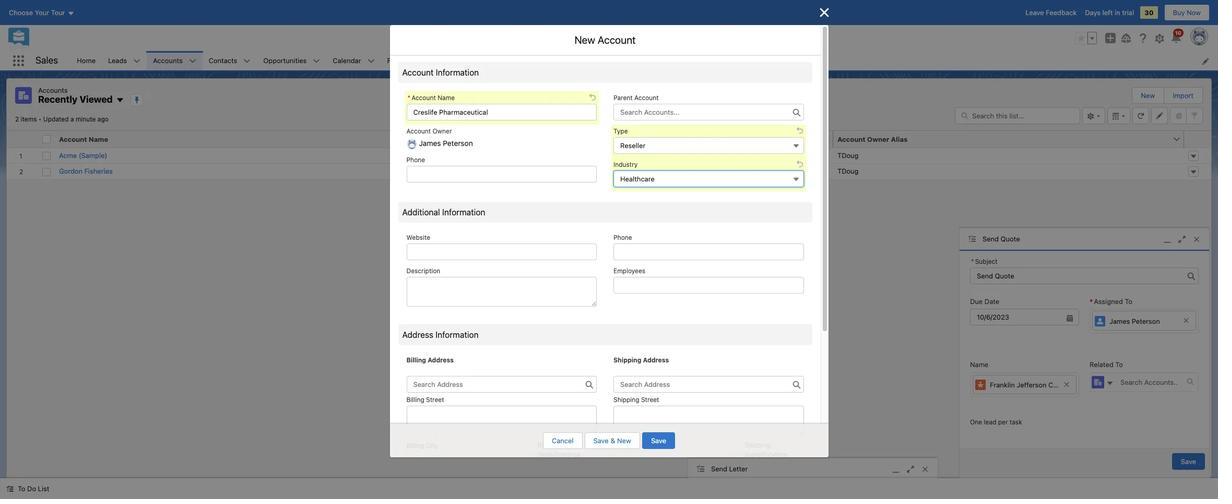 Task type: locate. For each thing, give the bounding box(es) containing it.
None text field
[[407, 104, 597, 121]]

new inside button
[[1141, 91, 1155, 100]]

james
[[1110, 317, 1130, 326]]

viewed
[[629, 57, 652, 65], [80, 94, 113, 105]]

0 horizontal spatial phone text field
[[407, 166, 597, 183]]

1 vertical spatial send
[[711, 465, 727, 473]]

city for shipping city
[[641, 442, 653, 450]]

to left do
[[18, 485, 25, 493]]

send left the quote
[[983, 235, 999, 243]]

date
[[985, 297, 1000, 306]]

billing down address information
[[407, 356, 426, 364]]

account
[[598, 34, 636, 46], [402, 68, 434, 77], [412, 94, 436, 102], [634, 94, 659, 102], [407, 127, 431, 135], [59, 135, 87, 143], [838, 135, 866, 143]]

(sample)
[[79, 151, 107, 160]]

owner left alias
[[867, 135, 889, 143]]

cell inside recently viewed grid
[[38, 131, 55, 148]]

account owner
[[407, 127, 452, 135]]

related to
[[1090, 361, 1123, 369]]

to do list
[[18, 485, 49, 493]]

address down address information
[[428, 356, 454, 364]]

0 vertical spatial viewed
[[629, 57, 652, 65]]

save inside 'button'
[[593, 437, 609, 445]]

send for send quote
[[983, 235, 999, 243]]

1 horizontal spatial accounts
[[153, 56, 183, 65]]

fisheries
[[84, 167, 113, 175]]

address up the shipping street on the bottom right
[[643, 356, 669, 364]]

peterson
[[1132, 317, 1160, 326]]

1 vertical spatial tdoug
[[838, 167, 859, 175]]

* for recently
[[594, 57, 598, 65]]

2 horizontal spatial to
[[1125, 297, 1133, 306]]

billing for billing street
[[407, 396, 424, 404]]

accounts inside accounts link
[[153, 56, 183, 65]]

recently down new account
[[600, 57, 627, 65]]

owner inside account owner alias button
[[867, 135, 889, 143]]

one
[[970, 419, 982, 427]]

send left letter
[[711, 465, 727, 473]]

billing down billing street text field
[[538, 441, 555, 449]]

group
[[1075, 32, 1097, 44]]

sales
[[36, 55, 58, 66]]

0 vertical spatial new
[[575, 34, 595, 46]]

1 vertical spatial to
[[1115, 361, 1123, 369]]

0 horizontal spatial viewed
[[80, 94, 113, 105]]

new right &
[[617, 437, 631, 445]]

related
[[1090, 361, 1114, 369]]

2 vertical spatial new
[[617, 437, 631, 445]]

cresino
[[1049, 381, 1073, 390]]

shipping up the shipping street on the bottom right
[[614, 356, 641, 364]]

recently viewed|accounts|list view element
[[6, 78, 1212, 479]]

none text field inside list item
[[407, 104, 597, 121]]

1 search address text field from the left
[[407, 376, 597, 393]]

0 horizontal spatial accounts
[[38, 86, 68, 95]]

name down account information
[[438, 94, 455, 102]]

2 state/province from the left
[[745, 451, 788, 459]]

* down the forecasts link
[[408, 94, 411, 102]]

city down the 'billing street'
[[426, 442, 438, 450]]

to right related
[[1115, 361, 1123, 369]]

city
[[426, 442, 438, 450], [641, 442, 653, 450]]

new
[[575, 34, 595, 46], [1141, 91, 1155, 100], [617, 437, 631, 445]]

0 horizontal spatial search address text field
[[407, 376, 597, 393]]

0 horizontal spatial state/province
[[538, 451, 581, 459]]

text default image
[[1187, 379, 1194, 386], [1106, 380, 1114, 388], [6, 486, 14, 493]]

accounts image
[[15, 87, 32, 104]]

1 horizontal spatial phone text field
[[614, 244, 804, 261]]

state/province down the 'cancel' "button"
[[538, 451, 581, 459]]

information right 'additional'
[[442, 208, 485, 217]]

1 horizontal spatial to
[[1115, 361, 1123, 369]]

shipping inside shipping state/province
[[745, 441, 771, 449]]

cell
[[38, 131, 55, 148]]

minute
[[76, 115, 96, 123]]

0 vertical spatial send
[[983, 235, 999, 243]]

shipping for shipping city
[[614, 442, 639, 450]]

accounts image
[[1092, 376, 1104, 389]]

acme
[[59, 151, 77, 160]]

quotes link
[[539, 51, 575, 70]]

1 horizontal spatial street
[[641, 396, 659, 404]]

shipping street
[[614, 396, 659, 404]]

phone element
[[439, 131, 840, 148]]

leave
[[1026, 8, 1044, 17]]

Type button
[[614, 137, 804, 154]]

send letter
[[711, 465, 748, 473]]

0 horizontal spatial to
[[18, 485, 25, 493]]

phone up employees
[[614, 234, 632, 242]]

home link
[[71, 51, 102, 70]]

new account
[[575, 34, 636, 46]]

1 horizontal spatial phone
[[443, 135, 465, 143]]

2 items • updated a minute ago
[[15, 115, 109, 123]]

franklin jefferson cresino link
[[973, 375, 1077, 395]]

street down shipping address
[[641, 396, 659, 404]]

1 horizontal spatial viewed
[[629, 57, 652, 65]]

1 vertical spatial name
[[89, 135, 108, 143]]

leave feedback
[[1026, 8, 1077, 17]]

leads list item
[[102, 51, 147, 70]]

list view controls image
[[1082, 107, 1105, 124]]

shipping down shipping address
[[614, 396, 639, 404]]

2 horizontal spatial name
[[970, 361, 989, 369]]

Description text field
[[407, 277, 597, 307]]

industry
[[614, 161, 638, 169]]

1 horizontal spatial send
[[983, 235, 999, 243]]

new button
[[1133, 88, 1164, 103]]

recently inside list item
[[600, 57, 627, 65]]

accounts up updated
[[38, 86, 68, 95]]

franklin
[[990, 381, 1015, 390]]

phone inside button
[[443, 135, 465, 143]]

account name element
[[55, 131, 445, 148]]

type
[[614, 127, 628, 135]]

address information
[[402, 330, 479, 340]]

updated
[[43, 115, 69, 123]]

james peterson link
[[1092, 311, 1196, 331]]

1 state/province from the left
[[538, 451, 581, 459]]

new left 'import' at the right of page
[[1141, 91, 1155, 100]]

0 horizontal spatial send
[[711, 465, 727, 473]]

street for billing street
[[426, 396, 444, 404]]

1 street from the left
[[426, 396, 444, 404]]

2 street from the left
[[641, 396, 659, 404]]

2 horizontal spatial new
[[1141, 91, 1155, 100]]

1 vertical spatial accounts
[[38, 86, 68, 95]]

* down new account
[[594, 57, 598, 65]]

opportunities list item
[[257, 51, 327, 70]]

Search Address text field
[[407, 376, 597, 393], [614, 376, 804, 393]]

new up quotes list item
[[575, 34, 595, 46]]

name
[[438, 94, 455, 102], [89, 135, 108, 143], [970, 361, 989, 369]]

due
[[970, 297, 983, 306]]

Employees text field
[[614, 277, 804, 294]]

0 vertical spatial tdoug
[[838, 151, 859, 160]]

1 horizontal spatial search address text field
[[614, 376, 804, 393]]

0 vertical spatial name
[[438, 94, 455, 102]]

state/province
[[538, 451, 581, 459], [745, 451, 788, 459]]

0 vertical spatial accounts
[[153, 56, 183, 65]]

quotes list item
[[539, 51, 588, 70]]

new for new
[[1141, 91, 1155, 100]]

2 vertical spatial to
[[18, 485, 25, 493]]

additional
[[402, 208, 440, 217]]

1 vertical spatial new
[[1141, 91, 1155, 100]]

viewed up ago
[[80, 94, 113, 105]]

0 vertical spatial information
[[436, 68, 479, 77]]

billing city
[[407, 442, 438, 450]]

state/province for billing
[[538, 451, 581, 459]]

0 vertical spatial list item
[[588, 51, 714, 70]]

save for the topmost the save button
[[651, 437, 666, 445]]

2 horizontal spatial save
[[1181, 458, 1196, 466]]

save button inside the send quote dialog
[[1172, 454, 1205, 470]]

list
[[38, 485, 49, 493]]

to right the assigned at the bottom of page
[[1125, 297, 1133, 306]]

dashboards list item
[[424, 51, 488, 70]]

address for billing
[[428, 356, 454, 364]]

list item down reports link
[[404, 91, 599, 125]]

* recently viewed | products
[[594, 57, 687, 65]]

tdoug
[[838, 151, 859, 160], [838, 167, 859, 175]]

name up (sample)
[[89, 135, 108, 143]]

billing down billing address at the bottom of page
[[407, 396, 424, 404]]

billing for billing state/province
[[538, 441, 555, 449]]

reports link
[[488, 51, 526, 70]]

0 vertical spatial recently
[[600, 57, 627, 65]]

0 vertical spatial phone
[[443, 135, 465, 143]]

0 horizontal spatial save
[[593, 437, 609, 445]]

information up billing address at the bottom of page
[[436, 330, 479, 340]]

address
[[402, 330, 433, 340], [428, 356, 454, 364], [643, 356, 669, 364]]

account down account information
[[412, 94, 436, 102]]

information for account information
[[436, 68, 479, 77]]

shipping for shipping address
[[614, 356, 641, 364]]

billing inside billing state/province
[[538, 441, 555, 449]]

employees
[[614, 267, 645, 275]]

now
[[1187, 8, 1201, 17]]

calendar link
[[327, 51, 367, 70]]

city right &
[[641, 442, 653, 450]]

list containing home
[[71, 51, 1218, 70]]

0 horizontal spatial text default image
[[6, 486, 14, 493]]

1 horizontal spatial new
[[617, 437, 631, 445]]

assigned
[[1094, 297, 1123, 306]]

name up franklin jefferson cresino link
[[970, 361, 989, 369]]

calendar list item
[[327, 51, 381, 70]]

viewed left |
[[629, 57, 652, 65]]

products
[[658, 57, 687, 65]]

phone down account owner
[[407, 156, 425, 164]]

2 horizontal spatial phone
[[614, 234, 632, 242]]

state/province up letter
[[745, 451, 788, 459]]

1 horizontal spatial name
[[438, 94, 455, 102]]

1 horizontal spatial save button
[[1172, 454, 1205, 470]]

billing down the 'billing street'
[[407, 442, 424, 450]]

new inside 'button'
[[617, 437, 631, 445]]

1 vertical spatial information
[[442, 208, 485, 217]]

left
[[1103, 8, 1113, 17]]

viewed inside list item
[[629, 57, 652, 65]]

1 horizontal spatial recently
[[600, 57, 627, 65]]

1 horizontal spatial owner
[[867, 135, 889, 143]]

search address text field up shipping street text field
[[614, 376, 804, 393]]

save for save & new
[[593, 437, 609, 445]]

a
[[70, 115, 74, 123]]

per
[[998, 419, 1008, 427]]

list
[[71, 51, 1218, 70]]

shipping for shipping state/province
[[745, 441, 771, 449]]

account left alias
[[838, 135, 866, 143]]

* left subject
[[971, 258, 974, 266]]

2 vertical spatial name
[[970, 361, 989, 369]]

&
[[611, 437, 615, 445]]

owner
[[433, 127, 452, 135], [867, 135, 889, 143]]

Phone text field
[[407, 166, 597, 183], [614, 244, 804, 261]]

shipping address
[[614, 356, 669, 364]]

import
[[1173, 91, 1194, 100]]

* subject
[[971, 258, 998, 266]]

0 horizontal spatial owner
[[433, 127, 452, 135]]

0 vertical spatial to
[[1125, 297, 1133, 306]]

billing for billing address
[[407, 356, 426, 364]]

phone
[[443, 135, 465, 143], [407, 156, 425, 164], [614, 234, 632, 242]]

street down billing address at the bottom of page
[[426, 396, 444, 404]]

to for assigned to
[[1125, 297, 1133, 306]]

recently viewed grid
[[7, 131, 1211, 180]]

billing
[[407, 356, 426, 364], [407, 396, 424, 404], [538, 441, 555, 449], [407, 442, 424, 450]]

contacts
[[209, 56, 237, 65]]

owner down * account name in the left top of the page
[[433, 127, 452, 135]]

0 horizontal spatial save button
[[642, 433, 675, 450]]

account up * recently viewed | products
[[598, 34, 636, 46]]

name inside list item
[[438, 94, 455, 102]]

0 horizontal spatial street
[[426, 396, 444, 404]]

list item up parent account
[[588, 51, 714, 70]]

none text field inside the send quote dialog
[[970, 309, 1079, 326]]

forecasts
[[387, 56, 418, 65]]

0 horizontal spatial city
[[426, 442, 438, 450]]

search address text field up billing street text field
[[407, 376, 597, 393]]

address for shipping
[[643, 356, 669, 364]]

*
[[594, 57, 598, 65], [408, 94, 411, 102], [971, 258, 974, 266], [1090, 297, 1093, 306]]

name inside account name button
[[89, 135, 108, 143]]

1 vertical spatial phone
[[407, 156, 425, 164]]

owner for account owner alias
[[867, 135, 889, 143]]

accounts right leads list item
[[153, 56, 183, 65]]

recently viewed status
[[15, 115, 43, 123]]

item number element
[[7, 131, 38, 148]]

2 city from the left
[[641, 442, 653, 450]]

1 horizontal spatial state/province
[[745, 451, 788, 459]]

information down dashboards
[[436, 68, 479, 77]]

2 vertical spatial information
[[436, 330, 479, 340]]

trial
[[1122, 8, 1134, 17]]

recently up updated
[[38, 94, 77, 105]]

save button
[[642, 433, 675, 450], [1172, 454, 1205, 470]]

2 search address text field from the left
[[614, 376, 804, 393]]

1 vertical spatial save button
[[1172, 454, 1205, 470]]

cancel
[[552, 437, 574, 445]]

city for billing city
[[426, 442, 438, 450]]

0 horizontal spatial name
[[89, 135, 108, 143]]

state/province for shipping
[[745, 451, 788, 459]]

send inside dialog
[[983, 235, 999, 243]]

street
[[426, 396, 444, 404], [641, 396, 659, 404]]

None text field
[[970, 309, 1079, 326]]

phone down * account name in the left top of the page
[[443, 135, 465, 143]]

1 vertical spatial recently
[[38, 94, 77, 105]]

shipping up letter
[[745, 441, 771, 449]]

new for new account
[[575, 34, 595, 46]]

1 horizontal spatial city
[[641, 442, 653, 450]]

1 horizontal spatial save
[[651, 437, 666, 445]]

1 city from the left
[[426, 442, 438, 450]]

None search field
[[955, 107, 1080, 124]]

do
[[27, 485, 36, 493]]

0 horizontal spatial new
[[575, 34, 595, 46]]

send quote dialog
[[959, 228, 1210, 479]]

to
[[1125, 297, 1133, 306], [1115, 361, 1123, 369], [18, 485, 25, 493]]

shipping down the shipping street on the bottom right
[[614, 442, 639, 450]]

list item
[[588, 51, 714, 70], [404, 91, 599, 125]]



Task type: describe. For each thing, give the bounding box(es) containing it.
* account name
[[408, 94, 455, 102]]

import button
[[1165, 88, 1202, 103]]

save inside the send quote dialog
[[1181, 458, 1196, 466]]

2 tdoug from the top
[[838, 167, 859, 175]]

send quote
[[983, 235, 1020, 243]]

information for address information
[[436, 330, 479, 340]]

text default image
[[702, 57, 709, 65]]

inverse image
[[818, 6, 831, 19]]

•
[[39, 115, 41, 123]]

contacts list item
[[202, 51, 257, 70]]

parent
[[614, 94, 633, 102]]

item number image
[[7, 131, 38, 148]]

parent account
[[614, 94, 659, 102]]

website
[[407, 234, 430, 242]]

0 horizontal spatial recently
[[38, 94, 77, 105]]

one lead per task
[[970, 419, 1022, 427]]

opportunities link
[[257, 51, 313, 70]]

account owner alias element
[[833, 131, 1191, 148]]

billing for billing city
[[407, 442, 424, 450]]

* for subject
[[971, 258, 974, 266]]

billing state/province
[[538, 441, 581, 459]]

account up acme
[[59, 135, 87, 143]]

days left in trial
[[1085, 8, 1134, 17]]

search...
[[509, 34, 537, 42]]

display as table image
[[1108, 107, 1130, 124]]

dashboards
[[431, 56, 469, 65]]

Shipping Street text field
[[614, 406, 804, 436]]

account down forecasts
[[402, 68, 434, 77]]

billing street
[[407, 396, 444, 404]]

quote
[[1001, 235, 1020, 243]]

forecasts link
[[381, 51, 424, 70]]

assigned to
[[1094, 297, 1133, 306]]

healthcare list item
[[611, 158, 806, 192]]

search address text field for billing address
[[407, 376, 597, 393]]

leave feedback link
[[1026, 8, 1077, 17]]

due date
[[970, 297, 1000, 306]]

name inside the send quote dialog
[[970, 361, 989, 369]]

text default image inside to do list button
[[6, 486, 14, 493]]

account information
[[402, 68, 479, 77]]

items
[[21, 115, 37, 123]]

2 horizontal spatial text default image
[[1187, 379, 1194, 386]]

2
[[15, 115, 19, 123]]

action image
[[1184, 131, 1211, 148]]

reseller list item
[[611, 125, 806, 158]]

reports
[[495, 56, 519, 65]]

action element
[[1184, 131, 1211, 148]]

0 horizontal spatial phone
[[407, 156, 425, 164]]

save & new button
[[585, 433, 640, 450]]

buy now button
[[1164, 4, 1210, 21]]

additional information
[[402, 208, 485, 217]]

in
[[1115, 8, 1120, 17]]

phone button
[[439, 131, 822, 148]]

send letter link
[[688, 459, 938, 481]]

shipping for shipping street
[[614, 396, 639, 404]]

owner for account owner
[[433, 127, 452, 135]]

jefferson
[[1017, 381, 1047, 390]]

to inside button
[[18, 485, 25, 493]]

healthcare
[[620, 175, 655, 183]]

1 vertical spatial list item
[[404, 91, 599, 125]]

home
[[77, 56, 96, 65]]

account name
[[59, 135, 108, 143]]

acme (sample)
[[59, 151, 107, 160]]

account right parent
[[634, 94, 659, 102]]

days
[[1085, 8, 1101, 17]]

shipping city
[[614, 442, 653, 450]]

description
[[407, 267, 440, 275]]

1 vertical spatial phone text field
[[614, 244, 804, 261]]

lead
[[984, 419, 996, 427]]

0 vertical spatial save button
[[642, 433, 675, 450]]

dashboards link
[[424, 51, 475, 70]]

account inside list item
[[412, 94, 436, 102]]

leads link
[[102, 51, 133, 70]]

Industry button
[[614, 171, 804, 187]]

* left the assigned at the bottom of page
[[1090, 297, 1093, 306]]

account owner alias
[[838, 135, 908, 143]]

recently viewed
[[38, 94, 113, 105]]

1 tdoug from the top
[[838, 151, 859, 160]]

1 vertical spatial viewed
[[80, 94, 113, 105]]

search address text field for shipping address
[[614, 376, 804, 393]]

Billing Street text field
[[407, 406, 597, 436]]

accounts list item
[[147, 51, 202, 70]]

quotes
[[546, 56, 568, 65]]

to do list button
[[0, 479, 56, 500]]

accounts inside recently viewed|accounts|list view element
[[38, 86, 68, 95]]

Parent Account text field
[[614, 104, 804, 121]]

gordon fisheries
[[59, 167, 113, 175]]

send for send letter
[[711, 465, 727, 473]]

subject
[[975, 258, 998, 266]]

0 vertical spatial phone text field
[[407, 166, 597, 183]]

calendar
[[333, 56, 361, 65]]

franklin jefferson cresino
[[990, 381, 1073, 390]]

to for related to
[[1115, 361, 1123, 369]]

buy
[[1173, 8, 1185, 17]]

gordon fisheries link
[[59, 167, 113, 177]]

leads
[[108, 56, 127, 65]]

save & new
[[593, 437, 631, 445]]

1 horizontal spatial text default image
[[1106, 380, 1114, 388]]

account owner alias button
[[833, 131, 1173, 148]]

none search field inside recently viewed|accounts|list view element
[[955, 107, 1080, 124]]

30
[[1145, 8, 1154, 17]]

street for shipping street
[[641, 396, 659, 404]]

feedback
[[1046, 8, 1077, 17]]

buy now
[[1173, 8, 1201, 17]]

* for account
[[408, 94, 411, 102]]

opportunities
[[263, 56, 307, 65]]

letter
[[729, 465, 748, 473]]

alias
[[891, 135, 908, 143]]

account down * account name in the left top of the page
[[407, 127, 431, 135]]

james peterson
[[1110, 317, 1160, 326]]

reseller
[[620, 142, 646, 150]]

contacts link
[[202, 51, 244, 70]]

cancel button
[[543, 433, 583, 450]]

address up billing address at the bottom of page
[[402, 330, 433, 340]]

reports list item
[[488, 51, 539, 70]]

Search Recently Viewed list view. search field
[[955, 107, 1080, 124]]

information for additional information
[[442, 208, 485, 217]]

task
[[1010, 419, 1022, 427]]

2 vertical spatial phone
[[614, 234, 632, 242]]

Website text field
[[407, 244, 597, 261]]



Task type: vqa. For each thing, say whether or not it's contained in the screenshot.
Out
no



